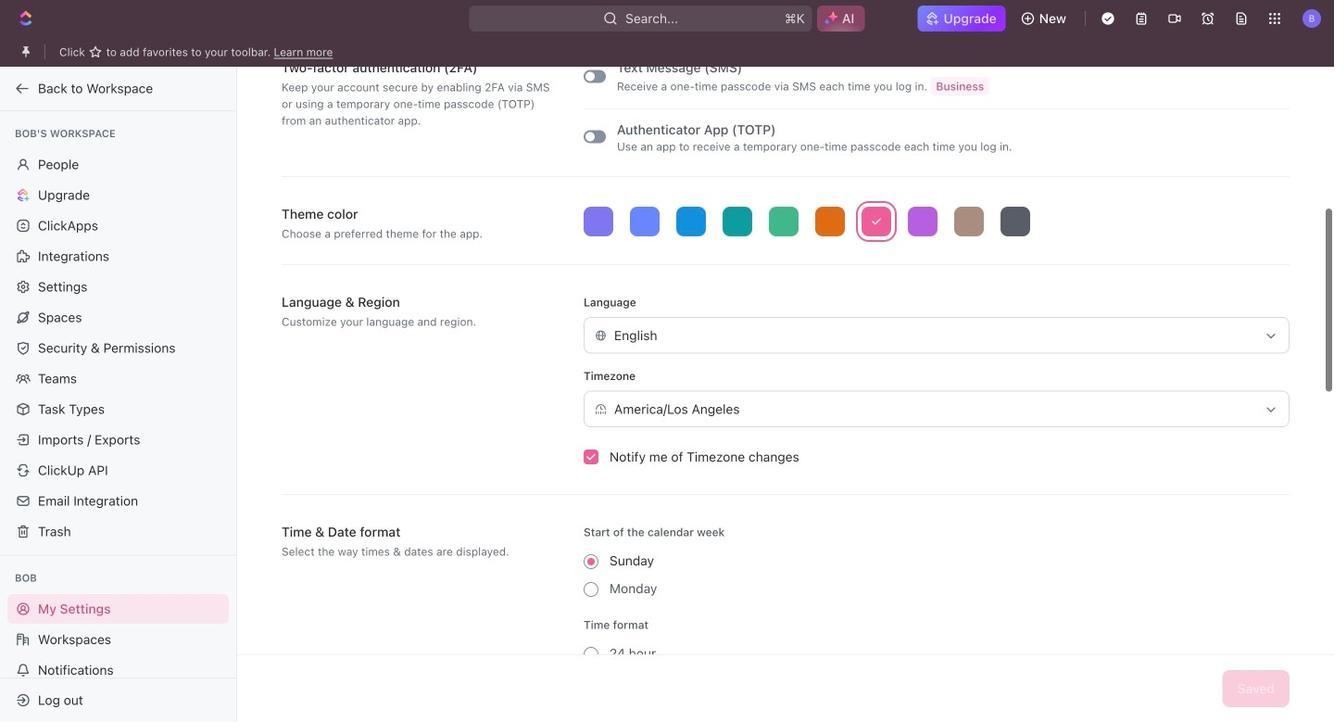 Task type: describe. For each thing, give the bounding box(es) containing it.
7 option from the left
[[862, 207, 892, 236]]

9 option from the left
[[955, 207, 985, 236]]

6 option from the left
[[816, 207, 845, 236]]

8 option from the left
[[908, 207, 938, 236]]

10 option from the left
[[1001, 207, 1031, 236]]

4 option from the left
[[723, 207, 753, 236]]



Task type: locate. For each thing, give the bounding box(es) containing it.
3 option from the left
[[677, 207, 706, 236]]

2 option from the left
[[630, 207, 660, 236]]

available on business plans or higher element
[[931, 77, 990, 96]]

1 option from the left
[[584, 207, 614, 236]]

list box
[[584, 207, 1290, 236]]

5 option from the left
[[769, 207, 799, 236]]

None text field
[[615, 318, 1257, 353], [615, 392, 1257, 427], [615, 318, 1257, 353], [615, 392, 1257, 427]]

option
[[584, 207, 614, 236], [630, 207, 660, 236], [677, 207, 706, 236], [723, 207, 753, 236], [769, 207, 799, 236], [816, 207, 845, 236], [862, 207, 892, 236], [908, 207, 938, 236], [955, 207, 985, 236], [1001, 207, 1031, 236]]

None checkbox
[[584, 450, 599, 465]]



Task type: vqa. For each thing, say whether or not it's contained in the screenshot.
Spaces
no



